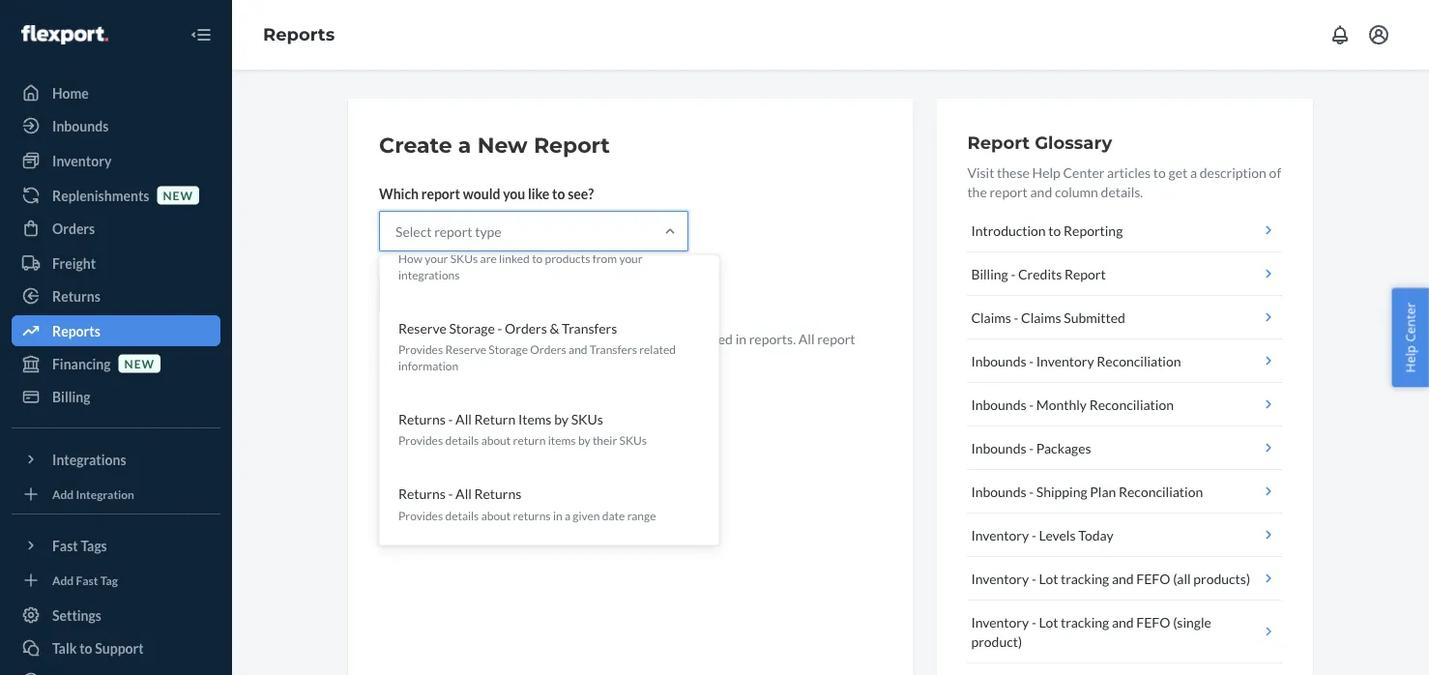 Task type: describe. For each thing, give the bounding box(es) containing it.
inventory - lot tracking and fefo (single product) button
[[968, 601, 1283, 664]]

home link
[[12, 77, 221, 108]]

inventory for inventory
[[52, 152, 112, 169]]

credits
[[1019, 266, 1062, 282]]

flexport logo image
[[21, 25, 108, 44]]

plan
[[1090, 483, 1117, 500]]

fefo for (all
[[1137, 570, 1171, 587]]

inbounds for inbounds - monthly reconciliation
[[972, 396, 1027, 413]]

related
[[640, 343, 676, 357]]

new inside it may take up to 2 hours for new information to be reflected in reports. all report time fields are in universal time (utc).
[[547, 330, 572, 347]]

- for returns - all return items by skus provides details about return items by their skus
[[448, 411, 453, 428]]

- for inventory - lot tracking and fefo (all products)
[[1032, 570, 1037, 587]]

monthly
[[1037, 396, 1087, 413]]

help inside visit these help center articles to get a description of the report and column details.
[[1033, 164, 1061, 180]]

inbounds - packages button
[[968, 427, 1283, 470]]

are inside how your skus are linked to products from your integrations
[[480, 252, 497, 266]]

freight
[[52, 255, 96, 271]]

(utc).
[[570, 350, 607, 366]]

- for inbounds - shipping plan reconciliation
[[1029, 483, 1034, 500]]

settings link
[[12, 600, 221, 631]]

today
[[1079, 527, 1114, 543]]

inbounds for inbounds - shipping plan reconciliation
[[972, 483, 1027, 500]]

report glossary
[[968, 132, 1113, 153]]

center inside visit these help center articles to get a description of the report and column details.
[[1063, 164, 1105, 180]]

and inside reserve storage - orders & transfers provides reserve storage orders and transfers related information
[[569, 343, 588, 357]]

select
[[396, 223, 432, 239]]

a inside visit these help center articles to get a description of the report and column details.
[[1191, 164, 1198, 180]]

a inside returns - all returns provides details about returns in a given date range
[[565, 509, 571, 523]]

&
[[550, 320, 559, 337]]

add fast tag link
[[12, 569, 221, 592]]

report for create report
[[440, 286, 480, 302]]

financing
[[52, 355, 111, 372]]

to inside talk to support button
[[79, 640, 92, 656]]

create for create report
[[396, 286, 438, 302]]

range
[[627, 509, 656, 523]]

1 horizontal spatial reports link
[[263, 24, 335, 45]]

provides inside returns - all return items by skus provides details about return items by their skus
[[399, 434, 443, 448]]

return
[[513, 434, 546, 448]]

fast tags button
[[12, 530, 221, 561]]

- for inbounds - inventory reconciliation
[[1029, 353, 1034, 369]]

inbounds - inventory reconciliation
[[972, 353, 1182, 369]]

details inside returns - all return items by skus provides details about return items by their skus
[[445, 434, 479, 448]]

returns for returns - all return items by skus provides details about return items by their skus
[[399, 411, 446, 428]]

to right "like"
[[552, 185, 565, 202]]

get
[[1169, 164, 1188, 180]]

support
[[95, 640, 144, 656]]

these
[[997, 164, 1030, 180]]

products
[[545, 252, 590, 266]]

given
[[573, 509, 600, 523]]

reconciliation for inbounds - monthly reconciliation
[[1090, 396, 1174, 413]]

billing - credits report
[[972, 266, 1106, 282]]

to left 2
[[464, 330, 477, 347]]

(all
[[1173, 570, 1191, 587]]

tracking for (all
[[1061, 570, 1110, 587]]

0 horizontal spatial by
[[554, 411, 569, 428]]

integrations
[[52, 451, 126, 468]]

reporting
[[1064, 222, 1123, 238]]

orders inside "link"
[[52, 220, 95, 236]]

- for inventory - levels today
[[1032, 527, 1037, 543]]

universal
[[478, 350, 535, 366]]

0 horizontal spatial in
[[465, 350, 476, 366]]

which report would you like to see?
[[379, 185, 594, 202]]

fefo for (single
[[1137, 614, 1171, 630]]

all inside it may take up to 2 hours for new information to be reflected in reports. all report time fields are in universal time (utc).
[[799, 330, 815, 347]]

to inside visit these help center articles to get a description of the report and column details.
[[1154, 164, 1166, 180]]

new for replenishments
[[163, 188, 193, 202]]

talk
[[52, 640, 77, 656]]

2 vertical spatial skus
[[620, 434, 647, 448]]

information inside it may take up to 2 hours for new information to be reflected in reports. all report time fields are in universal time (utc).
[[574, 330, 644, 347]]

information inside reserve storage - orders & transfers provides reserve storage orders and transfers related information
[[399, 359, 459, 373]]

(single
[[1173, 614, 1212, 630]]

from
[[593, 252, 617, 266]]

inbounds - shipping plan reconciliation
[[972, 483, 1204, 500]]

provides inside returns - all returns provides details about returns in a given date range
[[399, 509, 443, 523]]

2 vertical spatial orders
[[530, 343, 567, 357]]

settings
[[52, 607, 102, 623]]

you
[[503, 185, 526, 202]]

reports.
[[749, 330, 796, 347]]

billing link
[[12, 381, 221, 412]]

inventory - levels today button
[[968, 514, 1283, 557]]

fast inside dropdown button
[[52, 537, 78, 554]]

which
[[379, 185, 419, 202]]

inventory link
[[12, 145, 221, 176]]

returns - all returns provides details about returns in a given date range
[[399, 486, 656, 523]]

billing - credits report button
[[968, 252, 1283, 296]]

inventory - lot tracking and fefo (single product)
[[972, 614, 1212, 650]]

items
[[518, 411, 552, 428]]

and inside inventory - lot tracking and fefo (single product)
[[1112, 614, 1134, 630]]

like
[[528, 185, 550, 202]]

inventory for inventory - lot tracking and fefo (all products)
[[972, 570, 1029, 587]]

lot for inventory - lot tracking and fefo (single product)
[[1039, 614, 1059, 630]]

inventory up monthly
[[1037, 353, 1095, 369]]

home
[[52, 85, 89, 101]]

about inside returns - all return items by skus provides details about return items by their skus
[[481, 434, 511, 448]]

about inside returns - all returns provides details about returns in a given date range
[[481, 509, 511, 523]]

create report
[[396, 286, 480, 302]]

select report type
[[396, 223, 502, 239]]

inbounds for inbounds - inventory reconciliation
[[972, 353, 1027, 369]]

may
[[391, 330, 416, 347]]

1 horizontal spatial report
[[968, 132, 1030, 153]]

introduction to reporting button
[[968, 209, 1283, 252]]

levels
[[1039, 527, 1076, 543]]

2 horizontal spatial in
[[736, 330, 747, 347]]

up
[[447, 330, 462, 347]]

how your skus are linked to products from your integrations
[[399, 252, 643, 282]]

add integration
[[52, 487, 134, 501]]

inbounds - monthly reconciliation button
[[968, 383, 1283, 427]]

0 horizontal spatial reports
[[52, 323, 100, 339]]

inventory for inventory - lot tracking and fefo (single product)
[[972, 614, 1029, 630]]

in inside returns - all returns provides details about returns in a given date range
[[553, 509, 563, 523]]

returns
[[513, 509, 551, 523]]

help center button
[[1392, 288, 1430, 387]]

reconciliation inside "button"
[[1119, 483, 1204, 500]]

all for returns - all return items by skus
[[456, 411, 472, 428]]

0 vertical spatial storage
[[449, 320, 495, 337]]

fast tags
[[52, 537, 107, 554]]

see?
[[568, 185, 594, 202]]

date
[[602, 509, 625, 523]]

description
[[1200, 164, 1267, 180]]

the
[[968, 183, 987, 200]]

claims - claims submitted button
[[968, 296, 1283, 340]]

integrations
[[399, 268, 460, 282]]

reserve storage - orders & transfers provides reserve storage orders and transfers related information
[[399, 320, 676, 373]]

inbounds - packages
[[972, 440, 1092, 456]]

add for add fast tag
[[52, 573, 74, 587]]

articles
[[1108, 164, 1151, 180]]

1 your from the left
[[425, 252, 448, 266]]



Task type: vqa. For each thing, say whether or not it's contained in the screenshot.
Reconciliation associated with Inbounds - Monthly Reconciliation
yes



Task type: locate. For each thing, give the bounding box(es) containing it.
1 vertical spatial add
[[52, 573, 74, 587]]

2 horizontal spatial a
[[1191, 164, 1198, 180]]

create for create a new report
[[379, 132, 452, 158]]

your up integrations
[[425, 252, 448, 266]]

tracking down inventory - lot tracking and fefo (all products)
[[1061, 614, 1110, 630]]

reconciliation
[[1097, 353, 1182, 369], [1090, 396, 1174, 413], [1119, 483, 1204, 500]]

1 horizontal spatial skus
[[571, 411, 603, 428]]

0 horizontal spatial are
[[443, 350, 462, 366]]

new
[[163, 188, 193, 202], [547, 330, 572, 347], [124, 356, 155, 370]]

lot inside inventory - lot tracking and fefo (single product)
[[1039, 614, 1059, 630]]

1 provides from the top
[[399, 343, 443, 357]]

in left universal
[[465, 350, 476, 366]]

help center
[[1402, 302, 1419, 373]]

0 horizontal spatial new
[[124, 356, 155, 370]]

reconciliation down inbounds - inventory reconciliation button
[[1090, 396, 1174, 413]]

inbounds down inbounds - packages at bottom right
[[972, 483, 1027, 500]]

2 horizontal spatial new
[[547, 330, 572, 347]]

are inside it may take up to 2 hours for new information to be reflected in reports. all report time fields are in universal time (utc).
[[443, 350, 462, 366]]

0 horizontal spatial skus
[[450, 252, 478, 266]]

create up which
[[379, 132, 452, 158]]

- inside returns - all returns provides details about returns in a given date range
[[448, 486, 453, 502]]

fefo inside inventory - lot tracking and fefo (single product)
[[1137, 614, 1171, 630]]

- inside inbounds - inventory reconciliation button
[[1029, 353, 1034, 369]]

fefo left (all
[[1137, 570, 1171, 587]]

0 vertical spatial all
[[799, 330, 815, 347]]

all for returns - all returns
[[456, 486, 472, 502]]

report inside billing - credits report button
[[1065, 266, 1106, 282]]

0 vertical spatial reserve
[[399, 320, 447, 337]]

a right get
[[1191, 164, 1198, 180]]

create report button
[[379, 275, 496, 313]]

1 vertical spatial tracking
[[1061, 614, 1110, 630]]

skus right the their
[[620, 434, 647, 448]]

1 horizontal spatial are
[[480, 252, 497, 266]]

submitted
[[1064, 309, 1126, 325]]

open account menu image
[[1368, 23, 1391, 46]]

information down take
[[399, 359, 459, 373]]

- inside inventory - levels today button
[[1032, 527, 1037, 543]]

in right returns
[[553, 509, 563, 523]]

0 vertical spatial by
[[554, 411, 569, 428]]

- inside inventory - lot tracking and fefo (single product)
[[1032, 614, 1037, 630]]

1 vertical spatial are
[[443, 350, 462, 366]]

fields
[[409, 350, 440, 366]]

inventory up replenishments
[[52, 152, 112, 169]]

- inside billing - credits report button
[[1011, 266, 1016, 282]]

- for returns - all returns provides details about returns in a given date range
[[448, 486, 453, 502]]

information up (utc).
[[574, 330, 644, 347]]

packages
[[1037, 440, 1092, 456]]

all inside returns - all returns provides details about returns in a given date range
[[456, 486, 472, 502]]

transfers up (utc).
[[562, 320, 617, 337]]

help inside button
[[1402, 345, 1419, 373]]

0 horizontal spatial your
[[425, 252, 448, 266]]

to left reporting
[[1049, 222, 1061, 238]]

fast left tag
[[76, 573, 98, 587]]

create inside button
[[396, 286, 438, 302]]

add for add integration
[[52, 487, 74, 501]]

new
[[477, 132, 528, 158]]

reflected
[[679, 330, 733, 347]]

all inside returns - all return items by skus provides details about return items by their skus
[[456, 411, 472, 428]]

report down integrations
[[440, 286, 480, 302]]

glossary
[[1035, 132, 1113, 153]]

1 vertical spatial reports
[[52, 323, 100, 339]]

storage right take
[[449, 320, 495, 337]]

1 vertical spatial reports link
[[12, 315, 221, 346]]

0 horizontal spatial report
[[534, 132, 610, 158]]

your right from
[[619, 252, 643, 266]]

be
[[662, 330, 677, 347]]

1 vertical spatial center
[[1402, 302, 1419, 342]]

0 vertical spatial reports
[[263, 24, 335, 45]]

0 horizontal spatial center
[[1063, 164, 1105, 180]]

1 claims from the left
[[972, 309, 1012, 325]]

returns
[[52, 288, 100, 304], [399, 411, 446, 428], [399, 486, 446, 502], [474, 486, 522, 502]]

new up the time
[[547, 330, 572, 347]]

inbounds - inventory reconciliation button
[[968, 340, 1283, 383]]

inventory
[[52, 152, 112, 169], [1037, 353, 1095, 369], [972, 527, 1029, 543], [972, 570, 1029, 587], [972, 614, 1029, 630]]

3 provides from the top
[[399, 509, 443, 523]]

1 vertical spatial a
[[1191, 164, 1198, 180]]

create a new report
[[379, 132, 610, 158]]

billing down introduction in the right of the page
[[972, 266, 1009, 282]]

inventory - lot tracking and fefo (all products)
[[972, 570, 1251, 587]]

1 lot from the top
[[1039, 570, 1059, 587]]

tracking for (single
[[1061, 614, 1110, 630]]

1 about from the top
[[481, 434, 511, 448]]

2 lot from the top
[[1039, 614, 1059, 630]]

1 horizontal spatial reports
[[263, 24, 335, 45]]

add fast tag
[[52, 573, 118, 587]]

1 add from the top
[[52, 487, 74, 501]]

1 vertical spatial by
[[578, 434, 591, 448]]

add inside add fast tag link
[[52, 573, 74, 587]]

skus up the their
[[571, 411, 603, 428]]

0 vertical spatial orders
[[52, 220, 95, 236]]

skus inside how your skus are linked to products from your integrations
[[450, 252, 478, 266]]

add up settings
[[52, 573, 74, 587]]

2 vertical spatial all
[[456, 486, 472, 502]]

are left linked
[[480, 252, 497, 266]]

inventory - lot tracking and fefo (all products) button
[[968, 557, 1283, 601]]

2 vertical spatial provides
[[399, 509, 443, 523]]

details down return
[[445, 434, 479, 448]]

to inside how your skus are linked to products from your integrations
[[532, 252, 543, 266]]

transfers
[[562, 320, 617, 337], [590, 343, 637, 357]]

1 vertical spatial create
[[396, 286, 438, 302]]

0 horizontal spatial information
[[399, 359, 459, 373]]

report right reports. at right
[[818, 330, 856, 347]]

1 vertical spatial reserve
[[445, 343, 487, 357]]

about down return
[[481, 434, 511, 448]]

report inside it may take up to 2 hours for new information to be reflected in reports. all report time fields are in universal time (utc).
[[818, 330, 856, 347]]

2 provides from the top
[[399, 434, 443, 448]]

1 vertical spatial skus
[[571, 411, 603, 428]]

billing for billing - credits report
[[972, 266, 1009, 282]]

product)
[[972, 633, 1023, 650]]

2 your from the left
[[619, 252, 643, 266]]

1 horizontal spatial by
[[578, 434, 591, 448]]

0 vertical spatial lot
[[1039, 570, 1059, 587]]

and right the time
[[569, 343, 588, 357]]

introduction to reporting
[[972, 222, 1123, 238]]

0 vertical spatial a
[[458, 132, 471, 158]]

talk to support button
[[12, 633, 221, 664]]

2 tracking from the top
[[1061, 614, 1110, 630]]

billing inside billing - credits report button
[[972, 266, 1009, 282]]

1 horizontal spatial information
[[574, 330, 644, 347]]

your
[[425, 252, 448, 266], [619, 252, 643, 266]]

- for claims - claims submitted
[[1014, 309, 1019, 325]]

details
[[445, 434, 479, 448], [445, 509, 479, 523]]

to left be
[[647, 330, 660, 347]]

- inside claims - claims submitted button
[[1014, 309, 1019, 325]]

and inside button
[[1112, 570, 1134, 587]]

center inside button
[[1402, 302, 1419, 342]]

are
[[480, 252, 497, 266], [443, 350, 462, 366]]

take
[[418, 330, 444, 347]]

1 vertical spatial provides
[[399, 434, 443, 448]]

help
[[1033, 164, 1061, 180], [1402, 345, 1419, 373]]

0 vertical spatial center
[[1063, 164, 1105, 180]]

create
[[379, 132, 452, 158], [396, 286, 438, 302]]

shipping
[[1037, 483, 1088, 500]]

inventory left levels
[[972, 527, 1029, 543]]

report up these
[[968, 132, 1030, 153]]

1 vertical spatial details
[[445, 509, 479, 523]]

inbounds inside "button"
[[972, 483, 1027, 500]]

1 details from the top
[[445, 434, 479, 448]]

2 about from the top
[[481, 509, 511, 523]]

would
[[463, 185, 500, 202]]

tag
[[100, 573, 118, 587]]

time
[[538, 350, 567, 366]]

orders up freight on the top
[[52, 220, 95, 236]]

report down reporting
[[1065, 266, 1106, 282]]

about
[[481, 434, 511, 448], [481, 509, 511, 523]]

1 vertical spatial transfers
[[590, 343, 637, 357]]

their
[[593, 434, 617, 448]]

2 vertical spatial new
[[124, 356, 155, 370]]

- inside inventory - lot tracking and fefo (all products) button
[[1032, 570, 1037, 587]]

1 horizontal spatial center
[[1402, 302, 1419, 342]]

1 vertical spatial orders
[[505, 320, 547, 337]]

inventory for inventory - levels today
[[972, 527, 1029, 543]]

items
[[548, 434, 576, 448]]

inbounds up inbounds - packages at bottom right
[[972, 396, 1027, 413]]

claims down the billing - credits report
[[972, 309, 1012, 325]]

billing inside billing "link"
[[52, 388, 90, 405]]

talk to support
[[52, 640, 144, 656]]

- inside reserve storage - orders & transfers provides reserve storage orders and transfers related information
[[498, 320, 502, 337]]

1 vertical spatial fast
[[76, 573, 98, 587]]

- for inbounds - packages
[[1029, 440, 1034, 456]]

provides
[[399, 343, 443, 357], [399, 434, 443, 448], [399, 509, 443, 523]]

close navigation image
[[190, 23, 213, 46]]

add integration link
[[12, 483, 221, 506]]

2 claims from the left
[[1022, 309, 1062, 325]]

a left given
[[565, 509, 571, 523]]

integrations button
[[12, 444, 221, 475]]

- inside inbounds - shipping plan reconciliation "button"
[[1029, 483, 1034, 500]]

- for billing - credits report
[[1011, 266, 1016, 282]]

0 horizontal spatial reports link
[[12, 315, 221, 346]]

inventory down inventory - levels today
[[972, 570, 1029, 587]]

0 vertical spatial fefo
[[1137, 570, 1171, 587]]

add left 'integration'
[[52, 487, 74, 501]]

1 vertical spatial new
[[547, 330, 572, 347]]

- inside inbounds - packages button
[[1029, 440, 1034, 456]]

2
[[479, 330, 487, 347]]

billing down financing
[[52, 388, 90, 405]]

new up orders "link"
[[163, 188, 193, 202]]

lot inside button
[[1039, 570, 1059, 587]]

type
[[475, 223, 502, 239]]

reconciliation down claims - claims submitted button
[[1097, 353, 1182, 369]]

1 vertical spatial storage
[[489, 343, 528, 357]]

1 horizontal spatial help
[[1402, 345, 1419, 373]]

report
[[968, 132, 1030, 153], [534, 132, 610, 158], [1065, 266, 1106, 282]]

details inside returns - all returns provides details about returns in a given date range
[[445, 509, 479, 523]]

0 vertical spatial reconciliation
[[1097, 353, 1182, 369]]

0 vertical spatial in
[[736, 330, 747, 347]]

skus down select report type
[[450, 252, 478, 266]]

1 horizontal spatial billing
[[972, 266, 1009, 282]]

report for create a new report
[[534, 132, 610, 158]]

report for select report type
[[434, 223, 473, 239]]

1 vertical spatial information
[[399, 359, 459, 373]]

0 vertical spatial add
[[52, 487, 74, 501]]

2 details from the top
[[445, 509, 479, 523]]

reconciliation inside button
[[1097, 353, 1182, 369]]

and down inventory - lot tracking and fefo (all products) button
[[1112, 614, 1134, 630]]

all left return
[[456, 411, 472, 428]]

0 vertical spatial create
[[379, 132, 452, 158]]

returns link
[[12, 281, 221, 311]]

0 horizontal spatial help
[[1033, 164, 1061, 180]]

to inside introduction to reporting button
[[1049, 222, 1061, 238]]

tracking down today
[[1061, 570, 1110, 587]]

2 vertical spatial a
[[565, 509, 571, 523]]

report inside visit these help center articles to get a description of the report and column details.
[[990, 183, 1028, 200]]

in left reports. at right
[[736, 330, 747, 347]]

return
[[474, 411, 516, 428]]

- for inventory - lot tracking and fefo (single product)
[[1032, 614, 1037, 630]]

how
[[399, 252, 423, 266]]

visit these help center articles to get a description of the report and column details.
[[968, 164, 1282, 200]]

reserve right take
[[445, 343, 487, 357]]

details left returns
[[445, 509, 479, 523]]

-
[[1011, 266, 1016, 282], [1014, 309, 1019, 325], [498, 320, 502, 337], [1029, 353, 1034, 369], [1029, 396, 1034, 413], [448, 411, 453, 428], [1029, 440, 1034, 456], [1029, 483, 1034, 500], [448, 486, 453, 502], [1032, 527, 1037, 543], [1032, 570, 1037, 587], [1032, 614, 1037, 630]]

returns - all return items by skus provides details about return items by their skus
[[399, 411, 647, 448]]

1 tracking from the top
[[1061, 570, 1110, 587]]

returns inside returns - all return items by skus provides details about return items by their skus
[[399, 411, 446, 428]]

inbounds for inbounds
[[52, 118, 109, 134]]

products)
[[1194, 570, 1251, 587]]

0 vertical spatial about
[[481, 434, 511, 448]]

new for financing
[[124, 356, 155, 370]]

1 horizontal spatial claims
[[1022, 309, 1062, 325]]

to left get
[[1154, 164, 1166, 180]]

and inside visit these help center articles to get a description of the report and column details.
[[1031, 183, 1053, 200]]

orders
[[52, 220, 95, 236], [505, 320, 547, 337], [530, 343, 567, 357]]

orders down the & at the top of page
[[530, 343, 567, 357]]

claims down credits
[[1022, 309, 1062, 325]]

it may take up to 2 hours for new information to be reflected in reports. all report time fields are in universal time (utc).
[[379, 330, 856, 366]]

inventory up product)
[[972, 614, 1029, 630]]

lot down inventory - levels today
[[1039, 570, 1059, 587]]

linked
[[499, 252, 530, 266]]

by left the their
[[578, 434, 591, 448]]

a left the "new"
[[458, 132, 471, 158]]

are down up
[[443, 350, 462, 366]]

and down inventory - levels today button
[[1112, 570, 1134, 587]]

replenishments
[[52, 187, 149, 204]]

new up billing "link"
[[124, 356, 155, 370]]

create down integrations
[[396, 286, 438, 302]]

1 vertical spatial in
[[465, 350, 476, 366]]

0 vertical spatial reports link
[[263, 24, 335, 45]]

all down returns - all return items by skus provides details about return items by their skus
[[456, 486, 472, 502]]

1 vertical spatial billing
[[52, 388, 90, 405]]

1 fefo from the top
[[1137, 570, 1171, 587]]

2 vertical spatial in
[[553, 509, 563, 523]]

0 vertical spatial billing
[[972, 266, 1009, 282]]

0 vertical spatial fast
[[52, 537, 78, 554]]

inbounds left the packages
[[972, 440, 1027, 456]]

inventory inside inventory - lot tracking and fefo (single product)
[[972, 614, 1029, 630]]

fefo left the (single
[[1137, 614, 1171, 630]]

0 horizontal spatial claims
[[972, 309, 1012, 325]]

2 horizontal spatial report
[[1065, 266, 1106, 282]]

report for which report would you like to see?
[[421, 185, 460, 202]]

inbounds inside button
[[972, 396, 1027, 413]]

- inside inbounds - monthly reconciliation button
[[1029, 396, 1034, 413]]

reconciliation inside button
[[1090, 396, 1174, 413]]

0 vertical spatial new
[[163, 188, 193, 202]]

fast left tags at left
[[52, 537, 78, 554]]

1 vertical spatial lot
[[1039, 614, 1059, 630]]

a
[[458, 132, 471, 158], [1191, 164, 1198, 180], [565, 509, 571, 523]]

freight link
[[12, 248, 221, 279]]

of
[[1270, 164, 1282, 180]]

reconciliation down inbounds - packages button
[[1119, 483, 1204, 500]]

2 fefo from the top
[[1137, 614, 1171, 630]]

0 vertical spatial details
[[445, 434, 479, 448]]

it
[[379, 330, 388, 347]]

returns for returns
[[52, 288, 100, 304]]

transfers left related
[[590, 343, 637, 357]]

returns for returns - all returns provides details about returns in a given date range
[[399, 486, 446, 502]]

inbounds down claims - claims submitted
[[972, 353, 1027, 369]]

by
[[554, 411, 569, 428], [578, 434, 591, 448]]

hours
[[490, 330, 524, 347]]

1 vertical spatial about
[[481, 509, 511, 523]]

inbounds
[[52, 118, 109, 134], [972, 353, 1027, 369], [972, 396, 1027, 413], [972, 440, 1027, 456], [972, 483, 1027, 500]]

report left "type"
[[434, 223, 473, 239]]

reserve
[[399, 320, 447, 337], [445, 343, 487, 357]]

0 vertical spatial provides
[[399, 343, 443, 357]]

reserve up fields at the left of page
[[399, 320, 447, 337]]

1 vertical spatial fefo
[[1137, 614, 1171, 630]]

billing for billing
[[52, 388, 90, 405]]

inbounds - shipping plan reconciliation button
[[968, 470, 1283, 514]]

0 vertical spatial information
[[574, 330, 644, 347]]

by up items
[[554, 411, 569, 428]]

storage right 2
[[489, 343, 528, 357]]

report for billing - credits report
[[1065, 266, 1106, 282]]

inbounds - monthly reconciliation
[[972, 396, 1174, 413]]

1 horizontal spatial in
[[553, 509, 563, 523]]

1 horizontal spatial new
[[163, 188, 193, 202]]

report up select report type
[[421, 185, 460, 202]]

0 vertical spatial help
[[1033, 164, 1061, 180]]

inbounds down home
[[52, 118, 109, 134]]

0 vertical spatial tracking
[[1061, 570, 1110, 587]]

all right reports. at right
[[799, 330, 815, 347]]

introduction
[[972, 222, 1046, 238]]

0 horizontal spatial billing
[[52, 388, 90, 405]]

report inside button
[[440, 286, 480, 302]]

visit
[[968, 164, 995, 180]]

report down these
[[990, 183, 1028, 200]]

and
[[1031, 183, 1053, 200], [569, 343, 588, 357], [1112, 570, 1134, 587], [1112, 614, 1134, 630]]

0 horizontal spatial a
[[458, 132, 471, 158]]

to right linked
[[532, 252, 543, 266]]

and left column
[[1031, 183, 1053, 200]]

about left returns
[[481, 509, 511, 523]]

1 horizontal spatial your
[[619, 252, 643, 266]]

reconciliation for inbounds - inventory reconciliation
[[1097, 353, 1182, 369]]

- for inbounds - monthly reconciliation
[[1029, 396, 1034, 413]]

2 add from the top
[[52, 573, 74, 587]]

orders left the & at the top of page
[[505, 320, 547, 337]]

2 horizontal spatial skus
[[620, 434, 647, 448]]

reports link
[[263, 24, 335, 45], [12, 315, 221, 346]]

tracking inside inventory - lot tracking and fefo (single product)
[[1061, 614, 1110, 630]]

lot down inventory - lot tracking and fefo (all products)
[[1039, 614, 1059, 630]]

tracking inside button
[[1061, 570, 1110, 587]]

1 vertical spatial help
[[1402, 345, 1419, 373]]

inbounds for inbounds - packages
[[972, 440, 1027, 456]]

to right the talk
[[79, 640, 92, 656]]

0 vertical spatial transfers
[[562, 320, 617, 337]]

1 vertical spatial all
[[456, 411, 472, 428]]

orders link
[[12, 213, 221, 244]]

open notifications image
[[1329, 23, 1352, 46]]

claims
[[972, 309, 1012, 325], [1022, 309, 1062, 325]]

add
[[52, 487, 74, 501], [52, 573, 74, 587]]

fefo inside button
[[1137, 570, 1171, 587]]

- inside returns - all return items by skus provides details about return items by their skus
[[448, 411, 453, 428]]

2 vertical spatial reconciliation
[[1119, 483, 1204, 500]]

1 horizontal spatial a
[[565, 509, 571, 523]]

lot for inventory - lot tracking and fefo (all products)
[[1039, 570, 1059, 587]]

0 vertical spatial skus
[[450, 252, 478, 266]]

report up "see?"
[[534, 132, 610, 158]]

1 vertical spatial reconciliation
[[1090, 396, 1174, 413]]

add inside add integration link
[[52, 487, 74, 501]]

0 vertical spatial are
[[480, 252, 497, 266]]

provides inside reserve storage - orders & transfers provides reserve storage orders and transfers related information
[[399, 343, 443, 357]]



